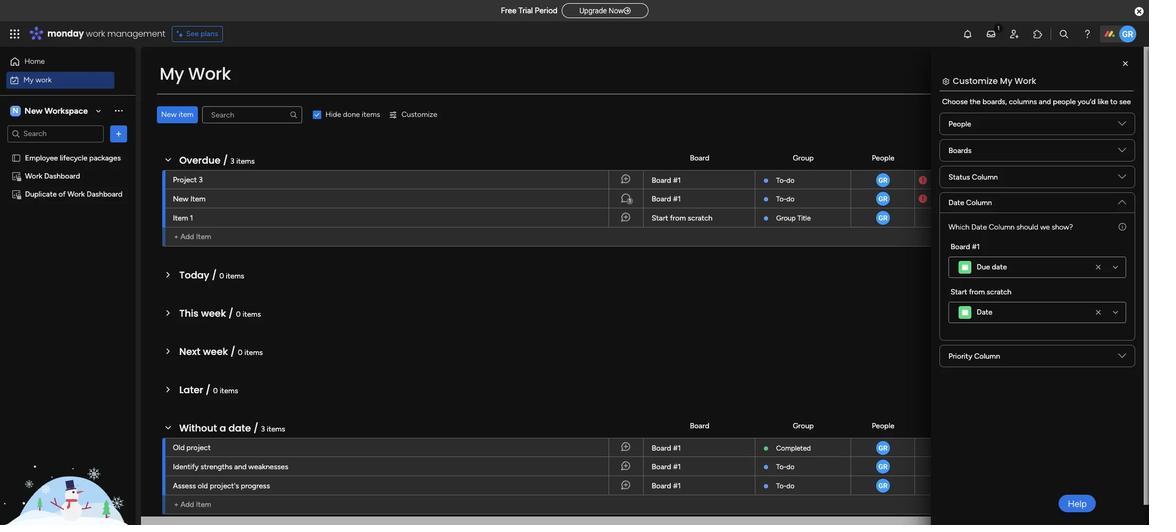 Task type: vqa. For each thing, say whether or not it's contained in the screenshot.
SEARCH FIELD
yes



Task type: describe. For each thing, give the bounding box(es) containing it.
start for start from scratch link
[[652, 214, 668, 223]]

#1 for 5th board #1 'link'
[[673, 482, 681, 491]]

start from scratch heading
[[951, 287, 1012, 298]]

work right of
[[68, 190, 85, 199]]

old
[[173, 444, 185, 453]]

column for priority column
[[975, 352, 1001, 361]]

my for my work
[[23, 75, 34, 84]]

n
[[13, 106, 18, 115]]

later
[[179, 384, 203, 397]]

my for my work
[[160, 62, 184, 86]]

2 board #1 link from the top
[[650, 189, 749, 210]]

my work
[[23, 75, 52, 84]]

of
[[59, 190, 66, 199]]

0 inside today / 0 items
[[219, 272, 224, 281]]

workspace
[[45, 106, 88, 116]]

items inside without a date / 3 items
[[267, 425, 285, 434]]

items inside later / 0 items
[[220, 387, 238, 396]]

list box containing employee lifecycle packages
[[0, 147, 136, 347]]

/ up the "next week / 0 items"
[[229, 307, 234, 320]]

like
[[1098, 97, 1109, 106]]

nov 28
[[949, 195, 972, 203]]

search image
[[289, 111, 298, 119]]

my work
[[160, 62, 231, 86]]

new item
[[161, 110, 194, 119]]

lifecycle
[[60, 154, 88, 163]]

3 to-do from the top
[[777, 464, 795, 472]]

3 inside without a date / 3 items
[[261, 425, 265, 434]]

private dashboard image for work dashboard
[[11, 171, 21, 181]]

2 greg robinson image from the top
[[875, 191, 891, 207]]

main content containing overdue /
[[141, 47, 1144, 526]]

date inside "board #1" group
[[992, 263, 1007, 272]]

item
[[179, 110, 194, 119]]

1 + from the top
[[174, 233, 179, 242]]

monday work management
[[47, 28, 165, 40]]

see plans button
[[172, 26, 223, 42]]

progress
[[241, 482, 270, 491]]

3 greg robinson image from the top
[[875, 441, 891, 457]]

work for monday
[[86, 28, 105, 40]]

week for next
[[203, 345, 228, 359]]

board for "board #1" group
[[951, 243, 971, 252]]

this week / 0 items
[[179, 307, 261, 320]]

29
[[957, 214, 965, 222]]

management
[[107, 28, 165, 40]]

/ right overdue
[[223, 154, 228, 167]]

identify strengths and weaknesses
[[173, 463, 288, 472]]

scratch for start from scratch link
[[688, 214, 713, 223]]

you'd
[[1078, 97, 1096, 106]]

scratch for start from scratch 'group' at the bottom right of the page
[[987, 288, 1012, 297]]

3 board #1 link from the top
[[650, 439, 749, 459]]

0 vertical spatial people
[[949, 119, 972, 129]]

notifications image
[[963, 29, 973, 39]]

work for my
[[35, 75, 52, 84]]

my work button
[[6, 72, 114, 89]]

4 to- from the top
[[777, 483, 787, 491]]

start for start from scratch 'group' at the bottom right of the page
[[951, 288, 968, 297]]

0 horizontal spatial date
[[229, 422, 251, 435]]

home button
[[6, 53, 114, 70]]

inbox image
[[986, 29, 997, 39]]

due
[[977, 263, 991, 272]]

2 to-do from the top
[[777, 195, 795, 203]]

0 inside the "next week / 0 items"
[[238, 349, 243, 358]]

1 horizontal spatial and
[[1039, 97, 1052, 106]]

project
[[187, 444, 211, 453]]

item down old
[[196, 501, 211, 510]]

/ down this week / 0 items
[[231, 345, 235, 359]]

start from scratch for start from scratch link
[[652, 214, 713, 223]]

search everything image
[[1059, 29, 1070, 39]]

project
[[173, 176, 197, 185]]

#1 for fourth board #1 'link' from the bottom of the main content containing overdue /
[[673, 195, 681, 204]]

workspace image
[[10, 105, 21, 117]]

1 vertical spatial and
[[234, 463, 247, 472]]

v2 info image
[[1119, 222, 1127, 233]]

show?
[[1052, 223, 1074, 232]]

id:
[[1073, 506, 1082, 515]]

plans
[[201, 29, 218, 38]]

new item button
[[157, 106, 198, 123]]

1 image
[[994, 22, 1004, 34]]

upgrade
[[580, 6, 607, 15]]

group for /
[[793, 422, 814, 431]]

Search in workspace field
[[22, 128, 89, 140]]

1 add from the top
[[181, 233, 194, 242]]

column for status column
[[972, 173, 998, 182]]

1 do from the top
[[787, 177, 795, 185]]

work up duplicate
[[25, 172, 42, 181]]

v2 overdue deadline image for nov 23
[[919, 175, 928, 185]]

#1 for 3rd board #1 'link'
[[673, 444, 681, 453]]

302390365
[[1083, 506, 1122, 515]]

4 to-do from the top
[[777, 483, 795, 491]]

start from scratch link
[[650, 209, 749, 229]]

which
[[949, 223, 970, 232]]

project's
[[210, 482, 239, 491]]

a
[[220, 422, 226, 435]]

customize button
[[385, 106, 442, 123]]

nov 29
[[943, 214, 965, 222]]

items right done
[[362, 110, 380, 119]]

completed
[[777, 445, 811, 453]]

help
[[1068, 499, 1087, 510]]

items inside the "next week / 0 items"
[[245, 349, 263, 358]]

working
[[1005, 213, 1032, 222]]

#1 for 2nd board #1 'link' from the bottom
[[673, 463, 681, 472]]

new workspace
[[24, 106, 88, 116]]

Filter dashboard by text search field
[[202, 106, 302, 123]]

overdue
[[179, 154, 221, 167]]

date column
[[949, 199, 993, 208]]

status column
[[949, 173, 998, 182]]

status for status
[[1016, 154, 1038, 163]]

assess
[[173, 482, 196, 491]]

work dashboard
[[25, 172, 80, 181]]

item down new item
[[173, 214, 188, 223]]

next week / 0 items
[[179, 345, 263, 359]]

item down project 3
[[190, 195, 206, 204]]

choose the boards, columns and people you'd like to see
[[943, 97, 1131, 106]]

4 board #1 link from the top
[[650, 458, 749, 478]]

items inside overdue / 3 items
[[236, 157, 255, 166]]

from for start from scratch 'group' at the bottom right of the page
[[969, 288, 985, 297]]

3 inside overdue / 3 items
[[231, 157, 235, 166]]

items inside this week / 0 items
[[243, 310, 261, 319]]

2 horizontal spatial my
[[1001, 75, 1013, 87]]

0 horizontal spatial 1
[[190, 214, 193, 223]]

employee
[[25, 154, 58, 163]]

priority column
[[949, 352, 1001, 361]]

dapulse close image
[[1135, 6, 1144, 17]]

item 1
[[173, 214, 193, 223]]

customize for customize
[[402, 110, 438, 119]]

week for this
[[201, 307, 226, 320]]

work down "plans"
[[188, 62, 231, 86]]

2 + add item from the top
[[174, 501, 211, 510]]

without a date / 3 items
[[179, 422, 285, 435]]

new item
[[173, 195, 206, 204]]

1 vertical spatial greg robinson image
[[875, 210, 891, 226]]

overdue / 3 items
[[179, 154, 255, 167]]

1 horizontal spatial dashboard
[[87, 190, 123, 199]]

work inside main content
[[1015, 75, 1037, 87]]

1 greg robinson image from the top
[[875, 172, 891, 188]]

23
[[964, 177, 972, 185]]

people for /
[[872, 422, 895, 431]]

priority for priority column
[[949, 352, 973, 361]]

dapulse dropdown down arrow image for boards
[[1119, 146, 1127, 158]]

2 do from the top
[[787, 195, 795, 203]]

see plans
[[186, 29, 218, 38]]

hide done items
[[326, 110, 380, 119]]

assess old project's progress
[[173, 482, 270, 491]]

without
[[179, 422, 217, 435]]

trial
[[519, 6, 533, 15]]

1 horizontal spatial greg robinson image
[[1120, 26, 1137, 43]]

board #1 heading
[[951, 242, 980, 253]]

free
[[501, 6, 517, 15]]

private dashboard image for duplicate of work dashboard
[[11, 189, 21, 199]]

date up nov 29
[[949, 199, 965, 208]]

2 + from the top
[[174, 501, 179, 510]]

start from scratch for start from scratch 'group' at the bottom right of the page
[[951, 288, 1012, 297]]

it
[[1045, 213, 1049, 222]]

new for new item
[[161, 110, 177, 119]]

upgrade now
[[580, 6, 624, 15]]

board for 1st board #1 'link' from the top
[[652, 176, 672, 185]]

0 vertical spatial dashboard
[[44, 172, 80, 181]]

date inside start from scratch 'group'
[[977, 308, 993, 317]]



Task type: locate. For each thing, give the bounding box(es) containing it.
dashboard up of
[[44, 172, 80, 181]]

1 horizontal spatial 3
[[231, 157, 235, 166]]

work up columns
[[1015, 75, 1037, 87]]

1 board #1 link from the top
[[650, 171, 749, 191]]

working on it
[[1005, 213, 1049, 222]]

4 greg robinson image from the top
[[875, 459, 891, 475]]

public board image
[[11, 153, 21, 163]]

my
[[160, 62, 184, 86], [1001, 75, 1013, 87], [23, 75, 34, 84]]

old
[[198, 482, 208, 491]]

column for date column
[[967, 199, 993, 208]]

board #1 group
[[949, 242, 1127, 278]]

0 vertical spatial nov
[[949, 177, 962, 185]]

see
[[1120, 97, 1131, 106]]

v2 overdue deadline image
[[919, 175, 928, 185], [919, 194, 928, 204]]

people for items
[[872, 154, 895, 163]]

private dashboard image
[[11, 171, 21, 181], [11, 189, 21, 199]]

items up without a date / 3 items
[[220, 387, 238, 396]]

#1
[[673, 176, 681, 185], [673, 195, 681, 204], [972, 243, 980, 252], [673, 444, 681, 453], [673, 463, 681, 472], [673, 482, 681, 491]]

private dashboard image left duplicate
[[11, 189, 21, 199]]

status for status column
[[949, 173, 971, 182]]

next
[[179, 345, 201, 359]]

0 horizontal spatial scratch
[[688, 214, 713, 223]]

duplicate
[[25, 190, 57, 199]]

1 vertical spatial people
[[872, 154, 895, 163]]

0 vertical spatial 3
[[231, 157, 235, 166]]

0 vertical spatial work
[[86, 28, 105, 40]]

3 right the "project"
[[199, 176, 203, 185]]

project 3
[[173, 176, 203, 185]]

employee lifecycle packages
[[25, 154, 121, 163]]

strengths
[[201, 463, 232, 472]]

+ add item down assess
[[174, 501, 211, 510]]

duplicate of work dashboard
[[25, 190, 123, 199]]

nov for nov 23
[[949, 177, 962, 185]]

1 vertical spatial status
[[949, 173, 971, 182]]

2 vertical spatial people
[[872, 422, 895, 431]]

week
[[201, 307, 226, 320], [203, 345, 228, 359]]

new for new workspace
[[24, 106, 43, 116]]

select product image
[[10, 29, 20, 39]]

home
[[24, 57, 45, 66]]

main content
[[141, 47, 1144, 526]]

lottie animation image
[[0, 418, 136, 526]]

0 vertical spatial 1
[[629, 198, 631, 204]]

board for 5th board #1 'link'
[[652, 482, 672, 491]]

0 down this week / 0 items
[[238, 349, 243, 358]]

3 to- from the top
[[777, 464, 787, 472]]

1 to-do from the top
[[777, 177, 795, 185]]

dashboard down packages
[[87, 190, 123, 199]]

work
[[86, 28, 105, 40], [35, 75, 52, 84]]

2 private dashboard image from the top
[[11, 189, 21, 199]]

period
[[535, 6, 558, 15]]

new inside workspace selection element
[[24, 106, 43, 116]]

2 v2 overdue deadline image from the top
[[919, 194, 928, 204]]

help button
[[1059, 496, 1096, 513]]

customize for customize my work
[[953, 75, 998, 87]]

0 horizontal spatial start
[[652, 214, 668, 223]]

greg robinson image
[[1120, 26, 1137, 43], [875, 210, 891, 226]]

dapulse dropdown down arrow image for date column
[[1119, 194, 1127, 206]]

apps image
[[1033, 29, 1044, 39]]

1 dapulse dropdown down arrow image from the top
[[1119, 146, 1127, 158]]

nov left 28
[[949, 195, 962, 203]]

scratch
[[688, 214, 713, 223], [987, 288, 1012, 297]]

5 greg robinson image from the top
[[875, 478, 891, 494]]

1 vertical spatial start
[[951, 288, 968, 297]]

board #1 inside group
[[951, 243, 980, 252]]

1 horizontal spatial start
[[951, 288, 968, 297]]

start
[[652, 214, 668, 223], [951, 288, 968, 297]]

1 vertical spatial 3
[[199, 176, 203, 185]]

today / 0 items
[[179, 269, 244, 282]]

0 vertical spatial group
[[793, 154, 814, 163]]

1 vertical spatial priority
[[949, 352, 973, 361]]

0 horizontal spatial status
[[949, 173, 971, 182]]

new left item
[[161, 110, 177, 119]]

v2 overdue deadline image for nov 28
[[919, 194, 928, 204]]

2 vertical spatial nov
[[943, 214, 956, 222]]

board for fourth board #1 'link' from the bottom of the main content containing overdue /
[[652, 195, 672, 204]]

1 v2 overdue deadline image from the top
[[919, 175, 928, 185]]

1 private dashboard image from the top
[[11, 171, 21, 181]]

0 horizontal spatial from
[[670, 214, 686, 223]]

date
[[945, 154, 961, 163], [949, 199, 965, 208], [972, 223, 987, 232], [977, 308, 993, 317]]

to
[[1111, 97, 1118, 106]]

3
[[231, 157, 235, 166], [199, 176, 203, 185], [261, 425, 265, 434]]

should
[[1017, 223, 1039, 232]]

0 vertical spatial customize
[[953, 75, 998, 87]]

1 horizontal spatial status
[[1016, 154, 1038, 163]]

0 vertical spatial date
[[992, 263, 1007, 272]]

board #1
[[652, 176, 681, 185], [652, 195, 681, 204], [951, 243, 980, 252], [652, 444, 681, 453], [652, 463, 681, 472], [652, 482, 681, 491]]

identify
[[173, 463, 199, 472]]

boards
[[949, 146, 972, 155]]

add
[[181, 233, 194, 242], [181, 501, 194, 510]]

+
[[174, 233, 179, 242], [174, 501, 179, 510]]

0 vertical spatial start from scratch
[[652, 214, 713, 223]]

3 do from the top
[[787, 464, 795, 472]]

0 vertical spatial add
[[181, 233, 194, 242]]

1 horizontal spatial my
[[160, 62, 184, 86]]

choose
[[943, 97, 968, 106]]

we
[[1041, 223, 1050, 232]]

today
[[179, 269, 209, 282]]

0 up the "next week / 0 items"
[[236, 310, 241, 319]]

0
[[219, 272, 224, 281], [236, 310, 241, 319], [238, 349, 243, 358], [213, 387, 218, 396]]

customize my work
[[953, 75, 1037, 87]]

nov for nov 28
[[949, 195, 962, 203]]

dapulse dropdown down arrow image for status column
[[1119, 173, 1127, 185]]

#1 for 1st board #1 'link' from the top
[[673, 176, 681, 185]]

on
[[1034, 213, 1043, 222]]

workspace options image
[[113, 106, 124, 116]]

+ down item 1
[[174, 233, 179, 242]]

#1 inside heading
[[972, 243, 980, 252]]

0 horizontal spatial 3
[[199, 176, 203, 185]]

date right due
[[992, 263, 1007, 272]]

1 vertical spatial 1
[[190, 214, 193, 223]]

0 vertical spatial from
[[670, 214, 686, 223]]

0 vertical spatial and
[[1039, 97, 1052, 106]]

work inside button
[[35, 75, 52, 84]]

28
[[964, 195, 972, 203]]

0 horizontal spatial priority
[[949, 352, 973, 361]]

see
[[186, 29, 199, 38]]

date right which
[[972, 223, 987, 232]]

2 horizontal spatial 3
[[261, 425, 265, 434]]

#1 for "board #1" group
[[972, 243, 980, 252]]

1 horizontal spatial customize
[[953, 75, 998, 87]]

item up today / 0 items
[[196, 233, 211, 242]]

work down home
[[35, 75, 52, 84]]

1 vertical spatial nov
[[949, 195, 962, 203]]

0 inside later / 0 items
[[213, 387, 218, 396]]

weaknesses
[[248, 463, 288, 472]]

scratch inside 'heading'
[[987, 288, 1012, 297]]

4 dapulse dropdown down arrow image from the top
[[1119, 352, 1127, 364]]

0 inside this week / 0 items
[[236, 310, 241, 319]]

monday
[[47, 28, 84, 40]]

date down start from scratch 'heading'
[[977, 308, 993, 317]]

invite members image
[[1010, 29, 1020, 39]]

none search field inside main content
[[202, 106, 302, 123]]

1 vertical spatial from
[[969, 288, 985, 297]]

0 vertical spatial start
[[652, 214, 668, 223]]

3 up 'weaknesses'
[[261, 425, 265, 434]]

my up boards,
[[1001, 75, 1013, 87]]

2 to- from the top
[[777, 195, 787, 203]]

0 horizontal spatial customize
[[402, 110, 438, 119]]

0 horizontal spatial and
[[234, 463, 247, 472]]

+ add item down item 1
[[174, 233, 211, 242]]

week right next
[[203, 345, 228, 359]]

work right monday
[[86, 28, 105, 40]]

board for 3rd board #1 'link'
[[652, 444, 672, 453]]

private dashboard image down public board 'image' at top left
[[11, 171, 21, 181]]

1 vertical spatial v2 overdue deadline image
[[919, 194, 928, 204]]

add down assess
[[181, 501, 194, 510]]

3 right overdue
[[231, 157, 235, 166]]

free trial period
[[501, 6, 558, 15]]

5 board #1 link from the top
[[650, 477, 749, 497]]

0 vertical spatial greg robinson image
[[1120, 26, 1137, 43]]

2 dapulse dropdown down arrow image from the top
[[1119, 173, 1127, 185]]

list box
[[0, 147, 136, 347]]

0 right today
[[219, 272, 224, 281]]

now
[[609, 6, 624, 15]]

1 vertical spatial dashboard
[[87, 190, 123, 199]]

0 vertical spatial status
[[1016, 154, 1038, 163]]

nov for nov 29
[[943, 214, 956, 222]]

2 vertical spatial 3
[[261, 425, 265, 434]]

nov left "23"
[[949, 177, 962, 185]]

1 vertical spatial week
[[203, 345, 228, 359]]

/ right a
[[254, 422, 259, 435]]

later / 0 items
[[179, 384, 238, 397]]

1 + add item from the top
[[174, 233, 211, 242]]

0 vertical spatial priority
[[1090, 154, 1114, 163]]

2 vertical spatial group
[[793, 422, 814, 431]]

lottie animation element
[[0, 418, 136, 526]]

the
[[970, 97, 981, 106]]

dapulse dropdown down arrow image
[[1119, 120, 1127, 132]]

this
[[179, 307, 199, 320]]

title
[[798, 214, 811, 222]]

columns
[[1009, 97, 1038, 106]]

1 vertical spatial group
[[777, 214, 796, 222]]

status
[[1016, 154, 1038, 163], [949, 173, 971, 182]]

0 vertical spatial v2 overdue deadline image
[[919, 175, 928, 185]]

0 horizontal spatial start from scratch
[[652, 214, 713, 223]]

options image
[[113, 129, 124, 139]]

dashboard
[[44, 172, 80, 181], [87, 190, 123, 199]]

v2 overdue deadline image left "nov 23"
[[919, 175, 928, 185]]

0 horizontal spatial work
[[35, 75, 52, 84]]

0 vertical spatial + add item
[[174, 233, 211, 242]]

/ right later
[[206, 384, 211, 397]]

1 horizontal spatial start from scratch
[[951, 288, 1012, 297]]

1 vertical spatial work
[[35, 75, 52, 84]]

add down item 1
[[181, 233, 194, 242]]

0 horizontal spatial dashboard
[[44, 172, 80, 181]]

items inside today / 0 items
[[226, 272, 244, 281]]

and right strengths
[[234, 463, 247, 472]]

group for items
[[793, 154, 814, 163]]

new inside new item button
[[161, 110, 177, 119]]

items down this week / 0 items
[[245, 349, 263, 358]]

1 to- from the top
[[777, 177, 787, 185]]

board for 2nd board #1 'link' from the bottom
[[652, 463, 672, 472]]

dapulse dropdown down arrow image for priority column
[[1119, 352, 1127, 364]]

nov 23
[[949, 177, 972, 185]]

new for new item
[[173, 195, 189, 204]]

board inside heading
[[951, 243, 971, 252]]

done
[[343, 110, 360, 119]]

1 vertical spatial start from scratch
[[951, 288, 1012, 297]]

0 vertical spatial private dashboard image
[[11, 171, 21, 181]]

new up item 1
[[173, 195, 189, 204]]

1 vertical spatial add
[[181, 501, 194, 510]]

2 add from the top
[[181, 501, 194, 510]]

1 vertical spatial date
[[229, 422, 251, 435]]

greg robinson image
[[875, 172, 891, 188], [875, 191, 891, 207], [875, 441, 891, 457], [875, 459, 891, 475], [875, 478, 891, 494]]

my down home
[[23, 75, 34, 84]]

1 horizontal spatial scratch
[[987, 288, 1012, 297]]

0 horizontal spatial my
[[23, 75, 34, 84]]

1 vertical spatial customize
[[402, 110, 438, 119]]

3 dapulse dropdown down arrow image from the top
[[1119, 194, 1127, 206]]

to-
[[777, 177, 787, 185], [777, 195, 787, 203], [777, 464, 787, 472], [777, 483, 787, 491]]

boards,
[[983, 97, 1008, 106]]

1 horizontal spatial 1
[[629, 198, 631, 204]]

new right "n"
[[24, 106, 43, 116]]

start from scratch group
[[949, 287, 1127, 324]]

my inside button
[[23, 75, 34, 84]]

date up "nov 23"
[[945, 154, 961, 163]]

1 vertical spatial private dashboard image
[[11, 189, 21, 199]]

1 horizontal spatial priority
[[1090, 154, 1114, 163]]

items up 'weaknesses'
[[267, 425, 285, 434]]

which date column should we show?
[[949, 223, 1074, 232]]

group
[[793, 154, 814, 163], [777, 214, 796, 222], [793, 422, 814, 431]]

people
[[1053, 97, 1076, 106]]

my up new item
[[160, 62, 184, 86]]

1 vertical spatial +
[[174, 501, 179, 510]]

packages
[[89, 154, 121, 163]]

items up the "next week / 0 items"
[[243, 310, 261, 319]]

0 vertical spatial week
[[201, 307, 226, 320]]

None search field
[[202, 106, 302, 123]]

due date
[[977, 263, 1007, 272]]

items up this week / 0 items
[[226, 272, 244, 281]]

option
[[0, 148, 136, 151]]

from for start from scratch link
[[670, 214, 686, 223]]

date right a
[[229, 422, 251, 435]]

from
[[670, 214, 686, 223], [969, 288, 985, 297]]

1 horizontal spatial work
[[86, 28, 105, 40]]

/ right today
[[212, 269, 217, 282]]

old project
[[173, 444, 211, 453]]

4 do from the top
[[787, 483, 795, 491]]

0 right later
[[213, 387, 218, 396]]

item
[[190, 195, 206, 204], [173, 214, 188, 223], [196, 233, 211, 242], [196, 501, 211, 510]]

from inside 'heading'
[[969, 288, 985, 297]]

/
[[223, 154, 228, 167], [212, 269, 217, 282], [229, 307, 234, 320], [231, 345, 235, 359], [206, 384, 211, 397], [254, 422, 259, 435]]

+ down assess
[[174, 501, 179, 510]]

nov
[[949, 177, 962, 185], [949, 195, 962, 203], [943, 214, 956, 222]]

customize inside customize button
[[402, 110, 438, 119]]

help image
[[1083, 29, 1093, 39]]

week right this
[[201, 307, 226, 320]]

dapulse dropdown down arrow image
[[1119, 146, 1127, 158], [1119, 173, 1127, 185], [1119, 194, 1127, 206], [1119, 352, 1127, 364]]

0 horizontal spatial greg robinson image
[[875, 210, 891, 226]]

start inside 'heading'
[[951, 288, 968, 297]]

hide
[[326, 110, 341, 119]]

dapulse rightstroke image
[[624, 7, 631, 15]]

1 horizontal spatial date
[[992, 263, 1007, 272]]

work
[[188, 62, 231, 86], [1015, 75, 1037, 87], [25, 172, 42, 181], [68, 190, 85, 199]]

and left 'people' at the right top
[[1039, 97, 1052, 106]]

1 vertical spatial + add item
[[174, 501, 211, 510]]

items right overdue
[[236, 157, 255, 166]]

priority for priority
[[1090, 154, 1114, 163]]

start from scratch inside start from scratch link
[[652, 214, 713, 223]]

workspace selection element
[[10, 105, 89, 117]]

0 vertical spatial scratch
[[688, 214, 713, 223]]

0 vertical spatial +
[[174, 233, 179, 242]]

nov left the 29
[[943, 214, 956, 222]]

v2 overdue deadline image left "nov 28" at the top of the page
[[919, 194, 928, 204]]

start from scratch inside start from scratch 'group'
[[951, 288, 1012, 297]]

1 horizontal spatial from
[[969, 288, 985, 297]]

group title
[[777, 214, 811, 222]]

1 vertical spatial scratch
[[987, 288, 1012, 297]]



